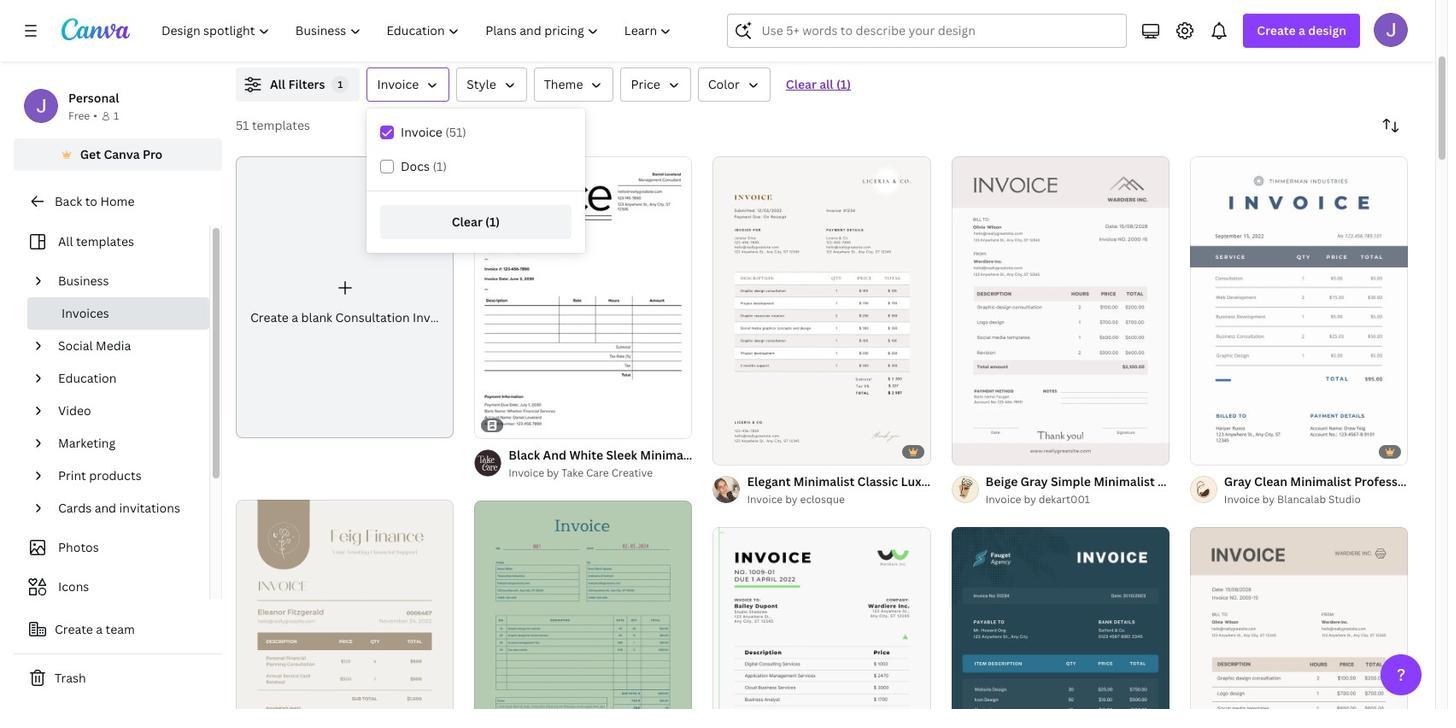 Task type: vqa. For each thing, say whether or not it's contained in the screenshot.
UPGRADE TO ADD PHOTOS BUTTON
no



Task type: locate. For each thing, give the bounding box(es) containing it.
0 horizontal spatial 1
[[114, 109, 119, 123]]

templates right 51
[[252, 117, 310, 133]]

create inside create a team button
[[55, 621, 93, 638]]

1 horizontal spatial templates
[[252, 117, 310, 133]]

beige gray simple minimalist consultation invoice link
[[986, 473, 1279, 491]]

clear all (1) button
[[778, 68, 860, 102]]

style
[[467, 76, 496, 92]]

marketing link
[[51, 427, 199, 460]]

business
[[58, 273, 109, 289], [944, 474, 995, 490]]

0 vertical spatial 1
[[338, 78, 343, 91]]

elegant minimalist classic luxury business invoice template image
[[713, 157, 931, 465]]

theme button
[[534, 68, 614, 102]]

invoices
[[62, 305, 109, 321]]

trash
[[55, 670, 86, 686]]

by left take
[[547, 466, 559, 480]]

1 horizontal spatial (1)
[[486, 214, 500, 230]]

price
[[631, 76, 661, 92]]

0 horizontal spatial all
[[58, 233, 73, 250]]

blank
[[301, 310, 333, 326]]

by down gray
[[1024, 492, 1037, 507]]

theme
[[544, 76, 583, 92]]

create left design
[[1258, 22, 1296, 38]]

all left the filters
[[270, 76, 286, 92]]

all
[[270, 76, 286, 92], [58, 233, 73, 250]]

a left blank
[[292, 310, 298, 326]]

create down "icons"
[[55, 621, 93, 638]]

invoice
[[377, 76, 419, 92], [401, 124, 443, 140], [413, 310, 455, 326], [509, 466, 545, 480], [998, 474, 1041, 490], [1236, 474, 1279, 490], [747, 492, 783, 507], [986, 492, 1022, 507], [1225, 492, 1260, 507]]

2 horizontal spatial (1)
[[837, 76, 851, 92]]

by inside elegant minimalist classic luxury business invoice template invoice by eclosque
[[786, 492, 798, 507]]

photos
[[58, 539, 99, 556]]

51
[[236, 117, 249, 133]]

1 horizontal spatial a
[[292, 310, 298, 326]]

0 vertical spatial create
[[1258, 22, 1296, 38]]

by
[[547, 466, 559, 480], [786, 492, 798, 507], [1024, 492, 1037, 507], [1263, 492, 1275, 507]]

2 vertical spatial a
[[96, 621, 103, 638]]

cards and invitations
[[58, 500, 180, 516]]

pro
[[143, 146, 163, 162]]

clear all (1)
[[786, 76, 851, 92]]

1
[[338, 78, 343, 91], [114, 109, 119, 123]]

0 horizontal spatial (1)
[[433, 158, 447, 174]]

0 horizontal spatial a
[[96, 621, 103, 638]]

business inside elegant minimalist classic luxury business invoice template invoice by eclosque
[[944, 474, 995, 490]]

social
[[58, 338, 93, 354]]

1 horizontal spatial consultation
[[1158, 474, 1234, 490]]

a
[[1299, 22, 1306, 38], [292, 310, 298, 326], [96, 621, 103, 638]]

templates for all templates
[[76, 233, 134, 250]]

beige gray simple minimalist consultation invoice invoice by dekart001
[[986, 474, 1279, 507]]

business right luxury
[[944, 474, 995, 490]]

simple
[[1051, 474, 1091, 490]]

•
[[93, 109, 97, 123]]

color button
[[698, 68, 771, 102]]

template
[[1044, 474, 1098, 490]]

create
[[1258, 22, 1296, 38], [250, 310, 289, 326], [55, 621, 93, 638]]

white it company professional service invoice image
[[713, 528, 931, 709]]

1 vertical spatial templates
[[76, 233, 134, 250]]

consultation
[[336, 310, 410, 326], [1158, 474, 1234, 490]]

business inside business link
[[58, 273, 109, 289]]

business up invoices
[[58, 273, 109, 289]]

a inside button
[[96, 621, 103, 638]]

2 vertical spatial (1)
[[486, 214, 500, 230]]

templates for 51 templates
[[252, 117, 310, 133]]

1 horizontal spatial all
[[270, 76, 286, 92]]

video link
[[51, 395, 199, 427]]

1 horizontal spatial 1
[[338, 78, 343, 91]]

beige gray simple minimalist consultation invoice image
[[952, 157, 1170, 465], [1190, 528, 1409, 709]]

0 vertical spatial templates
[[252, 117, 310, 133]]

2 minimalist from the left
[[1094, 474, 1155, 490]]

print products link
[[51, 460, 199, 492]]

0 vertical spatial business
[[58, 273, 109, 289]]

a left team
[[96, 621, 103, 638]]

(1)
[[837, 76, 851, 92], [433, 158, 447, 174], [486, 214, 500, 230]]

a left design
[[1299, 22, 1306, 38]]

1 vertical spatial business
[[944, 474, 995, 490]]

1 vertical spatial a
[[292, 310, 298, 326]]

1 inside "element"
[[338, 78, 343, 91]]

0 vertical spatial all
[[270, 76, 286, 92]]

clear inside button
[[452, 214, 483, 230]]

dark blue minimalist agency invoice image
[[952, 528, 1170, 709]]

0 horizontal spatial templates
[[76, 233, 134, 250]]

back
[[55, 193, 82, 209]]

invoice (51)
[[401, 124, 467, 140]]

1 horizontal spatial create
[[250, 310, 289, 326]]

1 vertical spatial (1)
[[433, 158, 447, 174]]

1 right the filters
[[338, 78, 343, 91]]

minimalist up "eclosque"
[[794, 474, 855, 490]]

1 horizontal spatial minimalist
[[1094, 474, 1155, 490]]

create inside 'create a design' dropdown button
[[1258, 22, 1296, 38]]

a inside dropdown button
[[1299, 22, 1306, 38]]

0 vertical spatial clear
[[786, 76, 817, 92]]

and
[[95, 500, 116, 516]]

dekart001
[[1039, 492, 1091, 507]]

(1) inside button
[[486, 214, 500, 230]]

invoice by eclosque link
[[747, 491, 931, 509]]

social media
[[58, 338, 131, 354]]

style button
[[457, 68, 527, 102]]

1 vertical spatial all
[[58, 233, 73, 250]]

top level navigation element
[[150, 14, 687, 48]]

0 vertical spatial (1)
[[837, 76, 851, 92]]

docs (1)
[[401, 158, 447, 174]]

None search field
[[728, 14, 1128, 48]]

docs
[[401, 158, 430, 174]]

1 vertical spatial beige gray simple minimalist consultation invoice image
[[1190, 528, 1409, 709]]

0 horizontal spatial consultation
[[336, 310, 410, 326]]

design
[[1309, 22, 1347, 38]]

luxury
[[901, 474, 941, 490]]

1 vertical spatial clear
[[452, 214, 483, 230]]

1 vertical spatial 1
[[114, 109, 119, 123]]

1 right •
[[114, 109, 119, 123]]

by down elegant at the right bottom of the page
[[786, 492, 798, 507]]

create a blank consultation invoice
[[250, 310, 455, 326]]

2 horizontal spatial a
[[1299, 22, 1306, 38]]

clear
[[786, 76, 817, 92], [452, 214, 483, 230]]

green blue pink vintage retro freelance invoice image
[[475, 501, 693, 709]]

1 horizontal spatial clear
[[786, 76, 817, 92]]

create a design
[[1258, 22, 1347, 38]]

consulting invoice templates image
[[1044, 0, 1409, 47], [1151, 0, 1301, 16]]

minimalist up invoice by dekart001 link
[[1094, 474, 1155, 490]]

black and white sleek minimalist management consulting invoice doc image
[[475, 156, 693, 439]]

clear inside button
[[786, 76, 817, 92]]

create inside create a blank consultation invoice element
[[250, 310, 289, 326]]

templates down back to home in the top of the page
[[76, 233, 134, 250]]

0 horizontal spatial clear
[[452, 214, 483, 230]]

templates
[[252, 117, 310, 133], [76, 233, 134, 250]]

create left blank
[[250, 310, 289, 326]]

0 horizontal spatial minimalist
[[794, 474, 855, 490]]

trash link
[[14, 662, 222, 696]]

1 vertical spatial consultation
[[1158, 474, 1234, 490]]

clear for clear (1)
[[452, 214, 483, 230]]

clear (1)
[[452, 214, 500, 230]]

0 vertical spatial a
[[1299, 22, 1306, 38]]

all down back
[[58, 233, 73, 250]]

1 horizontal spatial beige gray simple minimalist consultation invoice image
[[1190, 528, 1409, 709]]

elegant minimalist classic luxury business invoice template link
[[747, 473, 1098, 491]]

social media link
[[51, 330, 199, 362]]

1 vertical spatial create
[[250, 310, 289, 326]]

2 horizontal spatial create
[[1258, 22, 1296, 38]]

51 templates
[[236, 117, 310, 133]]

1 horizontal spatial business
[[944, 474, 995, 490]]

2 vertical spatial create
[[55, 621, 93, 638]]

0 vertical spatial beige gray simple minimalist consultation invoice image
[[952, 157, 1170, 465]]

1 minimalist from the left
[[794, 474, 855, 490]]

create a blank consultation invoice link
[[236, 156, 455, 439]]

0 horizontal spatial business
[[58, 273, 109, 289]]

invoice button
[[367, 68, 450, 102]]

all for all templates
[[58, 233, 73, 250]]

invoice by take care creative
[[509, 466, 653, 480]]

gray clean minimalist professional business consultation and service invoice image
[[1190, 157, 1409, 465]]

media
[[96, 338, 131, 354]]

0 horizontal spatial create
[[55, 621, 93, 638]]

team
[[106, 621, 135, 638]]

consultation inside the beige gray simple minimalist consultation invoice invoice by dekart001
[[1158, 474, 1234, 490]]



Task type: describe. For each thing, give the bounding box(es) containing it.
create for create a design
[[1258, 22, 1296, 38]]

video
[[58, 403, 91, 419]]

(1) inside button
[[837, 76, 851, 92]]

minimalist inside elegant minimalist classic luxury business invoice template invoice by eclosque
[[794, 474, 855, 490]]

elegant minimalist classic luxury business invoice template invoice by eclosque
[[747, 474, 1098, 507]]

create a blank consultation invoice element
[[236, 156, 455, 439]]

elegant
[[747, 474, 791, 490]]

1 consulting invoice templates image from the left
[[1044, 0, 1409, 47]]

photos link
[[24, 532, 199, 564]]

take
[[562, 466, 584, 480]]

jacob simon image
[[1374, 13, 1409, 47]]

2 consulting invoice templates image from the left
[[1151, 0, 1301, 16]]

free •
[[68, 109, 97, 123]]

all
[[820, 76, 834, 92]]

get canva pro button
[[14, 138, 222, 171]]

cards
[[58, 500, 92, 516]]

(1) for clear (1)
[[486, 214, 500, 230]]

Search search field
[[762, 15, 1117, 47]]

invitations
[[119, 500, 180, 516]]

clear for clear all (1)
[[786, 76, 817, 92]]

beige
[[986, 474, 1018, 490]]

invoice by blancalab studio link
[[1225, 491, 1409, 509]]

free
[[68, 109, 90, 123]]

print
[[58, 468, 86, 484]]

get
[[80, 146, 101, 162]]

studio
[[1329, 492, 1362, 507]]

a for design
[[1299, 22, 1306, 38]]

cards and invitations link
[[51, 492, 199, 525]]

invoice by blancalab studio
[[1225, 492, 1362, 507]]

icons link
[[24, 571, 199, 603]]

classic
[[858, 474, 899, 490]]

by left the blancalab
[[1263, 492, 1275, 507]]

education
[[58, 370, 117, 386]]

business link
[[51, 265, 199, 297]]

price button
[[621, 68, 691, 102]]

1 filter options selected element
[[332, 76, 349, 93]]

home
[[100, 193, 135, 209]]

create a team
[[55, 621, 135, 638]]

eclosque
[[800, 492, 845, 507]]

education link
[[51, 362, 199, 395]]

filters
[[288, 76, 325, 92]]

(51)
[[446, 124, 467, 140]]

canva
[[104, 146, 140, 162]]

create for create a team
[[55, 621, 93, 638]]

to
[[85, 193, 97, 209]]

invoice by dekart001 link
[[986, 491, 1170, 509]]

by inside the beige gray simple minimalist consultation invoice invoice by dekart001
[[1024, 492, 1037, 507]]

0 horizontal spatial beige gray simple minimalist consultation invoice image
[[952, 157, 1170, 465]]

create for create a blank consultation invoice
[[250, 310, 289, 326]]

back to home link
[[14, 185, 222, 219]]

all templates
[[58, 233, 134, 250]]

(1) for docs (1)
[[433, 158, 447, 174]]

all for all filters
[[270, 76, 286, 92]]

all filters
[[270, 76, 325, 92]]

create a team button
[[14, 613, 222, 647]]

print products
[[58, 468, 142, 484]]

color
[[708, 76, 740, 92]]

beige aesthetic invoice image
[[236, 500, 454, 709]]

invoice by take care creative link
[[509, 465, 693, 482]]

a for blank
[[292, 310, 298, 326]]

blancalab
[[1278, 492, 1327, 507]]

minimalist inside the beige gray simple minimalist consultation invoice invoice by dekart001
[[1094, 474, 1155, 490]]

clear (1) button
[[380, 205, 572, 239]]

0 vertical spatial consultation
[[336, 310, 410, 326]]

personal
[[68, 90, 119, 106]]

Sort by button
[[1374, 109, 1409, 143]]

create a design button
[[1244, 14, 1361, 48]]

back to home
[[55, 193, 135, 209]]

products
[[89, 468, 142, 484]]

icons
[[58, 579, 89, 595]]

all templates link
[[24, 226, 199, 258]]

care
[[586, 466, 609, 480]]

a for team
[[96, 621, 103, 638]]

gray
[[1021, 474, 1048, 490]]

creative
[[612, 466, 653, 480]]

invoice inside button
[[377, 76, 419, 92]]

marketing
[[58, 435, 115, 451]]

get canva pro
[[80, 146, 163, 162]]



